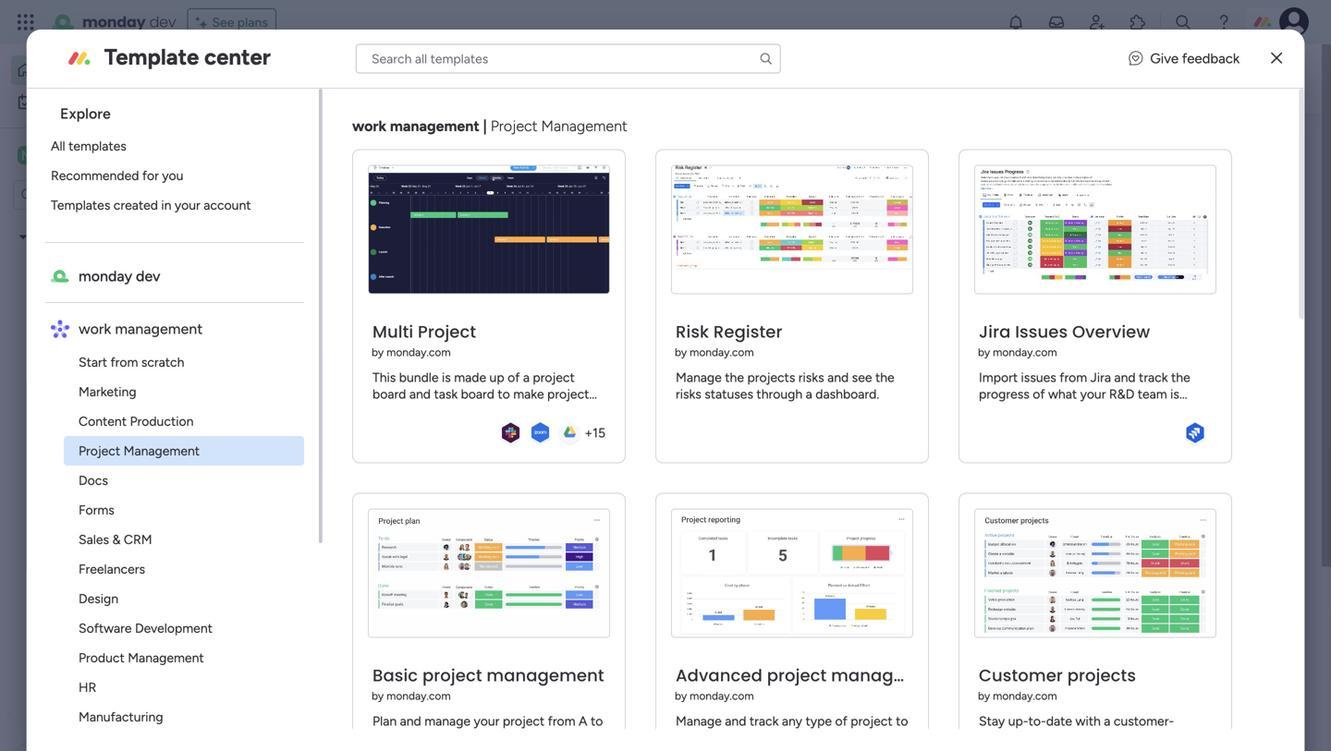 Task type: describe. For each thing, give the bounding box(es) containing it.
monday up home link
[[82, 12, 146, 32]]

work management
[[78, 320, 203, 338]]

projects inside customer projects by monday.com
[[1068, 665, 1136, 688]]

by inside basic project management by monday.com
[[372, 690, 384, 703]]

our
[[1112, 290, 1136, 306]]

monday dev > my team > my scrum team for roadmap
[[332, 369, 573, 385]]

good
[[264, 51, 296, 67]]

by inside advanced project management by monday.com
[[675, 690, 687, 703]]

project inside work management templates element
[[78, 443, 120, 459]]

center
[[204, 43, 271, 70]]

manage the projects risks and see the risks statuses through a dashboard.
[[676, 370, 895, 402]]

get
[[1080, 667, 1103, 684]]

manufacturing
[[78, 710, 163, 725]]

show all button
[[602, 645, 665, 674]]

complete for complete your profile
[[1054, 141, 1128, 161]]

visited
[[384, 152, 435, 172]]

select product image
[[17, 13, 35, 31]]

freelancers
[[78, 562, 145, 578]]

public board image for tasks
[[40, 260, 57, 277]]

monday dev inside list box
[[78, 268, 160, 285]]

advanced
[[676, 665, 763, 688]]

0 element
[[472, 696, 495, 719]]

you
[[162, 168, 183, 184]]

getting started element
[[1027, 701, 1304, 752]]

monday.com inside customer projects by monday.com
[[993, 690, 1057, 703]]

setup account
[[1073, 172, 1166, 188]]

1 horizontal spatial risks
[[799, 370, 824, 386]]

customer projects by monday.com
[[978, 665, 1136, 703]]

v2 bolt switch image
[[1186, 69, 1196, 89]]

dev for recommended for you
[[136, 268, 160, 285]]

quickly
[[264, 70, 314, 87]]

2 horizontal spatial project
[[491, 117, 538, 135]]

started inside "quick search results" 'list box'
[[734, 566, 785, 583]]

explore element
[[45, 131, 319, 220]]

dev for getting started
[[724, 596, 746, 611]]

0 vertical spatial profile
[[1170, 141, 1219, 161]]

work for work management | project management
[[352, 117, 386, 135]]

access
[[317, 70, 363, 87]]

design
[[78, 591, 118, 607]]

search everything image
[[1174, 13, 1193, 31]]

workspaces
[[264, 90, 343, 108]]

basic
[[373, 665, 418, 688]]

home
[[41, 62, 76, 78]]

public board image for getting started
[[652, 564, 672, 584]]

risk
[[676, 321, 709, 344]]

sales & crm
[[78, 532, 152, 548]]

made
[[1081, 566, 1118, 584]]

members
[[1147, 243, 1205, 259]]

give feedback for v2 user feedback image
[[1151, 50, 1240, 67]]

your inside good morning, maria! quickly access your recent boards, inbox and workspaces
[[367, 70, 396, 87]]

inbox
[[500, 70, 537, 87]]

maria!
[[353, 51, 389, 67]]

dashboard.
[[816, 387, 880, 402]]

my inside my work option
[[43, 94, 60, 110]]

desktop
[[1118, 219, 1170, 236]]

your inside 'explore' element
[[175, 197, 200, 213]]

workspace image
[[18, 145, 36, 166]]

roadmap inside list box
[[64, 324, 119, 339]]

update
[[312, 697, 368, 717]]

upload your photo link
[[1054, 194, 1304, 214]]

tasks inside "quick search results" 'list box'
[[336, 566, 373, 583]]

software development
[[78, 621, 212, 637]]

learn
[[1027, 667, 1063, 684]]

invite team members link
[[1054, 241, 1304, 262]]

boost your workflow in minutes with ready-made templates
[[1038, 544, 1278, 584]]

template center
[[104, 43, 271, 70]]

scrum for bugs queue
[[848, 369, 883, 385]]

public board image for bugs queue
[[652, 338, 672, 358]]

overview
[[1073, 321, 1151, 344]]

work management templates element
[[45, 348, 319, 752]]

software
[[78, 621, 132, 637]]

recommended
[[51, 168, 139, 184]]

monday dev > my team > my scrum team for bugs queue
[[675, 369, 916, 385]]

recommended for you
[[51, 168, 183, 184]]

team down multi project by monday.com
[[438, 369, 470, 385]]

your inside boost your workflow in minutes with ready-made templates
[[1080, 544, 1109, 562]]

setup
[[1073, 172, 1110, 188]]

register
[[714, 321, 783, 344]]

your for profile
[[1132, 141, 1166, 161]]

v2 user feedback image
[[1129, 48, 1143, 69]]

my scrum team
[[33, 229, 123, 245]]

bugs inside "quick search results" 'list box'
[[678, 339, 712, 357]]

team for roadmap
[[544, 369, 573, 385]]

management for product management
[[128, 651, 204, 666]]

in inside boost your workflow in minutes with ready-made templates
[[1178, 544, 1189, 562]]

project for advanced
[[767, 665, 827, 688]]

install our mobile app link
[[1054, 288, 1304, 309]]

give feedback for v2 user feedback icon
[[1095, 60, 1152, 98]]

2 the from the left
[[876, 370, 895, 386]]

getting started
[[1100, 720, 1191, 736]]

recently visited
[[312, 152, 435, 172]]

getting inside "quick search results" 'list box'
[[678, 566, 731, 583]]

+
[[585, 425, 593, 441]]

with
[[1250, 544, 1278, 562]]

product
[[78, 651, 124, 666]]

team up advanced project management by monday.com
[[781, 596, 812, 611]]

invite team members
[[1073, 243, 1205, 259]]

inspired
[[1106, 667, 1159, 684]]

monday.com inside advanced project management by monday.com
[[690, 690, 754, 703]]

circle o image for enable
[[1054, 221, 1066, 235]]

check circle image for invite
[[1054, 244, 1066, 258]]

getting inside getting started element
[[1100, 720, 1145, 736]]

advanced project management by monday.com
[[675, 665, 949, 703]]

quick search button
[[1171, 61, 1304, 98]]

feedback for v2 user feedback icon
[[1095, 81, 1152, 98]]

explore for explore
[[60, 105, 111, 123]]

home link
[[11, 55, 199, 85]]

template
[[104, 43, 199, 70]]

install
[[1073, 290, 1109, 306]]

explore heading
[[45, 89, 319, 131]]

1 horizontal spatial lottie animation element
[[606, 44, 1126, 115]]

upload your photo
[[1073, 195, 1189, 212]]

jira issues overview by monday.com
[[978, 321, 1151, 359]]

manage
[[676, 370, 722, 386]]

by inside jira issues overview by monday.com
[[978, 346, 990, 359]]

caret down image
[[19, 231, 27, 244]]

production
[[130, 414, 193, 430]]

retrospectives
[[64, 387, 151, 402]]

home option
[[11, 55, 199, 85]]

in inside 'explore' element
[[161, 197, 171, 213]]

marketing
[[78, 384, 136, 400]]

explore templates button
[[1038, 597, 1293, 634]]

see plans button
[[187, 8, 276, 36]]

monday for recommended for you
[[78, 268, 132, 285]]

your for photo
[[1120, 195, 1148, 212]]

minutes
[[1193, 544, 1246, 562]]

invite members image
[[1088, 13, 1107, 31]]

maria williams image
[[1280, 7, 1309, 37]]

team inside list box
[[93, 229, 123, 245]]

through
[[757, 387, 803, 402]]

feedback for v2 user feedback image
[[1183, 50, 1240, 67]]

my team
[[43, 147, 103, 164]]

notifications
[[1173, 219, 1254, 236]]

hr
[[78, 680, 96, 696]]

from
[[110, 355, 138, 370]]

lottie animation image
[[0, 565, 236, 752]]

enable desktop notifications
[[1073, 219, 1254, 236]]

work management | project management
[[352, 117, 628, 135]]

app
[[1184, 290, 1210, 306]]

templates
[[51, 197, 110, 213]]

monday dev > my team > my scrum team for getting started
[[675, 596, 916, 611]]

search
[[1243, 70, 1289, 88]]

apps image
[[1129, 13, 1148, 31]]

circle o image for install
[[1054, 292, 1066, 305]]

explore for explore templates
[[1106, 607, 1155, 624]]

management inside basic project management by monday.com
[[487, 665, 604, 688]]

complete for complete profile
[[1073, 266, 1134, 283]]

ready-
[[1038, 566, 1081, 584]]

forms
[[78, 503, 114, 518]]

crm
[[124, 532, 152, 548]]



Task type: vqa. For each thing, say whether or not it's contained in the screenshot.
Update feed (Inbox)
yes



Task type: locate. For each thing, give the bounding box(es) containing it.
in left minutes
[[1178, 544, 1189, 562]]

0 horizontal spatial getting started
[[64, 418, 155, 434]]

bugs
[[678, 339, 712, 357], [64, 355, 93, 371]]

start from scratch
[[78, 355, 184, 370]]

work inside option
[[63, 94, 92, 110]]

your
[[367, 70, 396, 87], [175, 197, 200, 213], [1080, 544, 1109, 562]]

1 horizontal spatial your
[[367, 70, 396, 87]]

give for v2 user feedback icon
[[1095, 60, 1123, 77]]

content
[[78, 414, 127, 430]]

monday.com down advanced
[[690, 690, 754, 703]]

monday dev > my team > my scrum team up basic project management by monday.com
[[332, 596, 573, 611]]

getting started inside "quick search results" 'list box'
[[678, 566, 785, 583]]

monday.com down register
[[690, 346, 754, 359]]

queue inside "quick search results" 'list box'
[[715, 339, 760, 357]]

docs
[[78, 473, 108, 489]]

getting started inside list box
[[64, 418, 155, 434]]

1 vertical spatial and
[[828, 370, 849, 386]]

monday.com inside basic project management by monday.com
[[387, 690, 451, 703]]

team up basic project management by monday.com
[[438, 596, 470, 611]]

project down content
[[78, 443, 120, 459]]

monday dev
[[82, 12, 176, 32], [78, 268, 160, 285]]

1 vertical spatial check circle image
[[1054, 244, 1066, 258]]

1 horizontal spatial bugs
[[678, 339, 712, 357]]

templates inside 'explore' element
[[68, 138, 126, 154]]

0 vertical spatial your
[[1132, 141, 1166, 161]]

workflow
[[1113, 544, 1174, 562]]

1 vertical spatial in
[[1178, 544, 1189, 562]]

work down sprints
[[78, 320, 111, 338]]

|
[[483, 117, 487, 135]]

1 vertical spatial management
[[123, 443, 200, 459]]

complete
[[1054, 141, 1128, 161], [1073, 266, 1134, 283]]

management down development
[[128, 651, 204, 666]]

0 horizontal spatial tasks
[[64, 261, 95, 277]]

morning,
[[299, 51, 350, 67]]

1 horizontal spatial project
[[418, 321, 476, 344]]

0 horizontal spatial bugs
[[64, 355, 93, 371]]

monday.com
[[387, 346, 451, 359], [690, 346, 754, 359], [993, 346, 1057, 359], [387, 690, 451, 703], [690, 690, 754, 703], [993, 690, 1057, 703]]

1 horizontal spatial project
[[767, 665, 827, 688]]

projects inside manage the projects risks and see the risks statuses through a dashboard.
[[747, 370, 795, 386]]

2 check circle image from the top
[[1054, 244, 1066, 258]]

risks up a
[[799, 370, 824, 386]]

2 vertical spatial project
[[78, 443, 120, 459]]

monday up statuses at the bottom of the page
[[675, 369, 721, 385]]

0 horizontal spatial and
[[540, 70, 565, 87]]

1 vertical spatial project
[[418, 321, 476, 344]]

templates inside boost your workflow in minutes with ready-made templates
[[1121, 566, 1188, 584]]

public board image down "my scrum team"
[[40, 260, 57, 277]]

profile up mobile
[[1138, 266, 1177, 283]]

statuses
[[705, 387, 753, 402]]

workspace selection element
[[18, 144, 106, 166]]

monday.com inside multi project by monday.com
[[387, 346, 451, 359]]

0 horizontal spatial getting
[[64, 418, 108, 434]]

give feedback up v2 bolt switch "icon"
[[1151, 50, 1240, 67]]

0 horizontal spatial give
[[1095, 60, 1123, 77]]

install our mobile app
[[1073, 290, 1210, 306]]

the right 'see' at right
[[876, 370, 895, 386]]

project right |
[[491, 117, 538, 135]]

monday inside list box
[[78, 268, 132, 285]]

check circle image left the invite
[[1054, 244, 1066, 258]]

explore down made
[[1106, 607, 1155, 624]]

templates created in your account
[[51, 197, 251, 213]]

basic project management by monday.com
[[372, 665, 604, 703]]

check circle image left setup
[[1054, 174, 1066, 188]]

1 horizontal spatial &
[[1067, 667, 1077, 684]]

work for work management
[[78, 320, 111, 338]]

scrum for getting started
[[848, 596, 883, 611]]

0 vertical spatial getting started
[[64, 418, 155, 434]]

risks
[[799, 370, 824, 386], [676, 387, 702, 402]]

scratch
[[141, 355, 184, 370]]

the
[[725, 370, 744, 386], [876, 370, 895, 386]]

and up dashboard.
[[828, 370, 849, 386]]

monday.com inside jira issues overview by monday.com
[[993, 346, 1057, 359]]

1 vertical spatial explore
[[1106, 607, 1155, 624]]

0 vertical spatial complete
[[1054, 141, 1128, 161]]

dev for bugs queue
[[724, 369, 746, 385]]

project management
[[78, 443, 200, 459]]

dev up statuses at the bottom of the page
[[724, 369, 746, 385]]

scrum inside list box
[[54, 229, 90, 245]]

+ 15
[[585, 425, 606, 441]]

0 horizontal spatial roadmap
[[64, 324, 119, 339]]

my
[[43, 94, 60, 110], [43, 147, 63, 164], [33, 229, 51, 245], [418, 369, 435, 385], [484, 369, 502, 385], [760, 369, 778, 385], [827, 369, 844, 385], [418, 596, 435, 611], [484, 596, 502, 611], [760, 596, 778, 611], [827, 596, 844, 611]]

list box containing explore
[[34, 89, 323, 752]]

explore up "all templates"
[[60, 105, 111, 123]]

your up account
[[1132, 141, 1166, 161]]

monday for bugs queue
[[675, 369, 721, 385]]

circle o image inside install our mobile app link
[[1054, 292, 1066, 305]]

by down jira
[[978, 346, 990, 359]]

v2 user feedback image
[[1073, 69, 1087, 89]]

monday dev up the template
[[82, 12, 176, 32]]

1 vertical spatial your
[[1120, 195, 1148, 212]]

templates for all
[[68, 138, 126, 154]]

1 vertical spatial circle o image
[[1054, 221, 1066, 235]]

your down account
[[1120, 195, 1148, 212]]

circle o image for complete
[[1054, 268, 1066, 282]]

1 vertical spatial &
[[1067, 667, 1077, 684]]

1 circle o image from the top
[[1054, 268, 1066, 282]]

1 vertical spatial projects
[[1068, 665, 1136, 688]]

Search all templates search field
[[356, 44, 781, 74]]

1 vertical spatial feedback
[[1095, 81, 1152, 98]]

by down multi
[[372, 346, 384, 359]]

monday down multi
[[332, 369, 379, 385]]

add to favorites image
[[589, 565, 607, 583]]

management inside advanced project management by monday.com
[[831, 665, 949, 688]]

management down the production
[[123, 443, 200, 459]]

circle o image left upload
[[1054, 197, 1066, 211]]

0 vertical spatial started
[[112, 418, 155, 434]]

my work link
[[11, 87, 199, 117]]

risk register by monday.com
[[675, 321, 783, 359]]

give for v2 user feedback image
[[1151, 50, 1179, 67]]

dev inside list box
[[136, 268, 160, 285]]

project inside advanced project management by monday.com
[[767, 665, 827, 688]]

0 vertical spatial lottie animation element
[[606, 44, 1126, 115]]

0 vertical spatial circle o image
[[1054, 268, 1066, 282]]

queue up statuses at the bottom of the page
[[715, 339, 760, 357]]

photo
[[1152, 195, 1189, 212]]

1 check circle image from the top
[[1054, 174, 1066, 188]]

by down advanced
[[675, 690, 687, 703]]

public board image right the add to favorites image
[[652, 564, 672, 584]]

2 circle o image from the top
[[1054, 221, 1066, 235]]

started inside list box
[[112, 418, 155, 434]]

team up recommended
[[67, 147, 103, 164]]

circle o image
[[1054, 197, 1066, 211], [1054, 221, 1066, 235]]

0 horizontal spatial started
[[112, 418, 155, 434]]

1 vertical spatial risks
[[676, 387, 702, 402]]

scrum
[[54, 229, 90, 245], [505, 369, 541, 385], [848, 369, 883, 385], [505, 596, 541, 611], [848, 596, 883, 611]]

and inside good morning, maria! quickly access your recent boards, inbox and workspaces
[[540, 70, 565, 87]]

inbox image
[[1048, 13, 1066, 31]]

0 vertical spatial circle o image
[[1054, 197, 1066, 211]]

1 horizontal spatial projects
[[1068, 665, 1136, 688]]

0 vertical spatial project
[[491, 117, 538, 135]]

2 horizontal spatial getting
[[1100, 720, 1145, 736]]

your
[[1132, 141, 1166, 161], [1120, 195, 1148, 212]]

0 horizontal spatial in
[[161, 197, 171, 213]]

give feedback link
[[1129, 48, 1240, 69]]

Search in workspace field
[[39, 184, 154, 206]]

multi
[[373, 321, 413, 344]]

see plans
[[212, 14, 268, 30]]

& inside work management templates element
[[112, 532, 120, 548]]

1 horizontal spatial roadmap
[[336, 339, 400, 357]]

invite
[[1073, 243, 1107, 259]]

my work option
[[11, 87, 199, 117]]

2 project from the left
[[767, 665, 827, 688]]

0 horizontal spatial project
[[422, 665, 482, 688]]

&
[[112, 532, 120, 548], [1067, 667, 1077, 684]]

0 vertical spatial management
[[541, 117, 628, 135]]

content production
[[78, 414, 193, 430]]

by inside risk register by monday.com
[[675, 346, 687, 359]]

work down "home"
[[63, 94, 92, 110]]

close image
[[1272, 52, 1283, 65]]

0 horizontal spatial bugs queue
[[64, 355, 134, 371]]

templates for explore
[[1159, 607, 1225, 624]]

1 vertical spatial work
[[352, 117, 386, 135]]

in down 'you'
[[161, 197, 171, 213]]

monday dev > my team > my scrum team up a
[[675, 369, 916, 385]]

dev up the work management
[[136, 268, 160, 285]]

check circle image inside setup account link
[[1054, 174, 1066, 188]]

tasks
[[64, 261, 95, 277], [336, 566, 373, 583]]

dev up the template
[[149, 12, 176, 32]]

and right inbox at top left
[[540, 70, 565, 87]]

all templates
[[51, 138, 126, 154]]

1 horizontal spatial getting started
[[678, 566, 785, 583]]

tasks inside list box
[[64, 261, 95, 277]]

lottie animation element
[[606, 44, 1126, 115], [0, 565, 236, 752]]

projects
[[747, 370, 795, 386], [1068, 665, 1136, 688]]

monday.com down multi
[[387, 346, 451, 359]]

work inside list box
[[78, 320, 111, 338]]

bugs queue up marketing
[[64, 355, 134, 371]]

created
[[113, 197, 158, 213]]

monday
[[82, 12, 146, 32], [78, 268, 132, 285], [332, 369, 379, 385], [675, 369, 721, 385], [332, 596, 379, 611], [675, 596, 721, 611]]

a
[[806, 387, 813, 402]]

queue
[[715, 339, 760, 357], [96, 355, 134, 371]]

& left get
[[1067, 667, 1077, 684]]

0 horizontal spatial your
[[175, 197, 200, 213]]

check circle image for setup
[[1054, 174, 1066, 188]]

issues
[[1015, 321, 1068, 344]]

1 vertical spatial lottie animation element
[[0, 565, 236, 752]]

recently
[[312, 152, 380, 172]]

0 vertical spatial your
[[367, 70, 396, 87]]

queue up marketing
[[96, 355, 134, 371]]

dev down multi
[[382, 369, 403, 385]]

1 horizontal spatial give
[[1151, 50, 1179, 67]]

1 horizontal spatial getting
[[678, 566, 731, 583]]

0 vertical spatial templates
[[68, 138, 126, 154]]

0 vertical spatial feedback
[[1183, 50, 1240, 67]]

(inbox)
[[411, 697, 466, 717]]

1 horizontal spatial started
[[734, 566, 785, 583]]

1 project from the left
[[422, 665, 482, 688]]

profile up setup account link
[[1170, 141, 1219, 161]]

circle o image for upload
[[1054, 197, 1066, 211]]

bugs queue inside "quick search results" 'list box'
[[678, 339, 760, 357]]

templates down boost your workflow in minutes with ready-made templates at the bottom right of page
[[1159, 607, 1225, 624]]

0 vertical spatial risks
[[799, 370, 824, 386]]

explore inside button
[[1106, 607, 1155, 624]]

by down basic
[[372, 690, 384, 703]]

complete up 'install'
[[1073, 266, 1134, 283]]

project up (inbox)
[[422, 665, 482, 688]]

0 horizontal spatial explore
[[60, 105, 111, 123]]

management
[[390, 117, 480, 135], [115, 320, 203, 338], [487, 665, 604, 688], [831, 665, 949, 688]]

0 vertical spatial and
[[540, 70, 565, 87]]

circle o image inside complete profile link
[[1054, 268, 1066, 282]]

monday.com down basic
[[387, 690, 451, 703]]

work
[[63, 94, 92, 110], [352, 117, 386, 135], [78, 320, 111, 338]]

complete your profile
[[1054, 141, 1219, 161]]

projects up through
[[747, 370, 795, 386]]

templates inside button
[[1159, 607, 1225, 624]]

& for learn
[[1067, 667, 1077, 684]]

1 horizontal spatial in
[[1178, 544, 1189, 562]]

your down maria!
[[367, 70, 396, 87]]

circle o image up issues
[[1054, 268, 1066, 282]]

project inside multi project by monday.com
[[418, 321, 476, 344]]

None search field
[[356, 44, 781, 74]]

2 vertical spatial your
[[1080, 544, 1109, 562]]

by inside customer projects by monday.com
[[978, 690, 990, 703]]

monday up advanced
[[675, 596, 721, 611]]

0 horizontal spatial the
[[725, 370, 744, 386]]

enable desktop notifications link
[[1054, 217, 1304, 238]]

roadmap inside "quick search results" 'list box'
[[336, 339, 400, 357]]

2 vertical spatial work
[[78, 320, 111, 338]]

check circle image
[[1054, 174, 1066, 188], [1054, 244, 1066, 258]]

list box containing my scrum team
[[0, 218, 236, 691]]

0 vertical spatial explore
[[60, 105, 111, 123]]

circle o image
[[1054, 268, 1066, 282], [1054, 292, 1066, 305]]

by down customer on the right
[[978, 690, 990, 703]]

dev for roadmap
[[382, 369, 403, 385]]

1 vertical spatial complete
[[1073, 266, 1134, 283]]

help image
[[1215, 13, 1234, 31]]

see
[[212, 14, 234, 30]]

in
[[161, 197, 171, 213], [1178, 544, 1189, 562]]

complete up setup
[[1054, 141, 1128, 161]]

1 horizontal spatial the
[[876, 370, 895, 386]]

sprints
[[64, 292, 105, 308]]

management down the search all templates search box at the top
[[541, 117, 628, 135]]

the up statuses at the bottom of the page
[[725, 370, 744, 386]]

1 vertical spatial getting
[[678, 566, 731, 583]]

bugs up the manage
[[678, 339, 712, 357]]

1 horizontal spatial feedback
[[1183, 50, 1240, 67]]

check circle image inside invite team members link
[[1054, 244, 1066, 258]]

0 horizontal spatial project
[[78, 443, 120, 459]]

monday for getting started
[[675, 596, 721, 611]]

feedback down v2 user feedback image
[[1095, 81, 1152, 98]]

team up a
[[781, 369, 812, 385]]

team
[[93, 229, 123, 245], [544, 369, 573, 385], [886, 369, 916, 385], [544, 596, 573, 611], [886, 596, 916, 611]]

quick search
[[1201, 70, 1289, 88]]

1 vertical spatial templates
[[1121, 566, 1188, 584]]

2 vertical spatial management
[[128, 651, 204, 666]]

& for sales
[[112, 532, 120, 548]]

my inside list box
[[33, 229, 51, 245]]

1 circle o image from the top
[[1054, 197, 1066, 211]]

account
[[1113, 172, 1166, 188]]

team inside workspace selection element
[[67, 147, 103, 164]]

monday.com down customer on the right
[[993, 690, 1057, 703]]

1 vertical spatial circle o image
[[1054, 292, 1066, 305]]

& left crm
[[112, 532, 120, 548]]

0 vertical spatial in
[[161, 197, 171, 213]]

started
[[112, 418, 155, 434], [734, 566, 785, 583]]

by
[[372, 346, 384, 359], [675, 346, 687, 359], [978, 346, 990, 359], [372, 690, 384, 703], [675, 690, 687, 703], [978, 690, 990, 703]]

1 horizontal spatial and
[[828, 370, 849, 386]]

0 horizontal spatial lottie animation element
[[0, 565, 236, 752]]

monday up basic
[[332, 596, 379, 611]]

feedback up quick
[[1183, 50, 1240, 67]]

0 horizontal spatial risks
[[676, 387, 702, 402]]

0 horizontal spatial feedback
[[1095, 81, 1152, 98]]

jira
[[979, 321, 1011, 344]]

monday for roadmap
[[332, 369, 379, 385]]

project right advanced
[[767, 665, 827, 688]]

public board image
[[40, 260, 57, 277], [309, 338, 329, 358], [652, 338, 672, 358], [652, 564, 672, 584]]

update feed (inbox)
[[312, 697, 466, 717]]

team for getting started
[[886, 596, 916, 611]]

1 the from the left
[[725, 370, 744, 386]]

1 vertical spatial started
[[734, 566, 785, 583]]

monday.com inside risk register by monday.com
[[690, 346, 754, 359]]

0 vertical spatial getting
[[64, 418, 108, 434]]

boost
[[1038, 544, 1076, 562]]

give feedback
[[1151, 50, 1240, 67], [1095, 60, 1152, 98]]

monday dev > my team > my scrum team down multi project by monday.com
[[332, 369, 573, 385]]

0 vertical spatial monday dev
[[82, 12, 176, 32]]

started
[[1148, 720, 1191, 736]]

option
[[0, 221, 236, 224]]

management inside list box
[[115, 320, 203, 338]]

2 vertical spatial getting
[[1100, 720, 1145, 736]]

my work
[[43, 94, 92, 110]]

queue inside list box
[[96, 355, 134, 371]]

search image
[[759, 51, 774, 66]]

public board image for roadmap
[[309, 338, 329, 358]]

templates up recommended
[[68, 138, 126, 154]]

team for bugs queue
[[886, 369, 916, 385]]

templates
[[68, 138, 126, 154], [1121, 566, 1188, 584], [1159, 607, 1225, 624]]

circle o image left enable
[[1054, 221, 1066, 235]]

list box
[[34, 89, 323, 752], [0, 218, 236, 691]]

team
[[67, 147, 103, 164], [1111, 243, 1144, 259], [438, 369, 470, 385], [781, 369, 812, 385], [438, 596, 470, 611], [781, 596, 812, 611]]

bugs up marketing
[[64, 355, 93, 371]]

upload
[[1073, 195, 1117, 212]]

0 vertical spatial tasks
[[64, 261, 95, 277]]

team up complete profile
[[1111, 243, 1144, 259]]

1 horizontal spatial bugs queue
[[678, 339, 760, 357]]

0 vertical spatial work
[[63, 94, 92, 110]]

1 vertical spatial profile
[[1138, 266, 1177, 283]]

0 vertical spatial check circle image
[[1054, 174, 1066, 188]]

multi project by monday.com
[[372, 321, 476, 359]]

project for basic
[[422, 665, 482, 688]]

2 horizontal spatial your
[[1080, 544, 1109, 562]]

give left v2 user feedback image
[[1095, 60, 1123, 77]]

1 vertical spatial monday dev
[[78, 268, 160, 285]]

explore inside heading
[[60, 105, 111, 123]]

1 horizontal spatial explore
[[1106, 607, 1155, 624]]

quick search results list box
[[286, 173, 982, 645]]

your down 'you'
[[175, 197, 200, 213]]

management for project management
[[123, 443, 200, 459]]

good morning, maria! quickly access your recent boards, inbox and workspaces
[[264, 51, 565, 108]]

monday dev > my team > my scrum team up advanced project management by monday.com
[[675, 596, 916, 611]]

monday up sprints
[[78, 268, 132, 285]]

monday dev up sprints
[[78, 268, 160, 285]]

getting
[[64, 418, 108, 434], [678, 566, 731, 583], [1100, 720, 1145, 736]]

monday.com down issues
[[993, 346, 1057, 359]]

learn & get inspired
[[1027, 667, 1159, 684]]

circle o image left 'install'
[[1054, 292, 1066, 305]]

dev up advanced
[[724, 596, 746, 611]]

public board image left risk
[[652, 338, 672, 358]]

give
[[1151, 50, 1179, 67], [1095, 60, 1123, 77]]

your up made
[[1080, 544, 1109, 562]]

0 vertical spatial projects
[[747, 370, 795, 386]]

0 horizontal spatial &
[[112, 532, 120, 548]]

project right multi
[[418, 321, 476, 344]]

by down risk
[[675, 346, 687, 359]]

1 vertical spatial getting started
[[678, 566, 785, 583]]

my inside workspace selection element
[[43, 147, 63, 164]]

getting inside list box
[[64, 418, 108, 434]]

show all
[[610, 652, 658, 667]]

circle o image inside upload your photo link
[[1054, 197, 1066, 211]]

sales
[[78, 532, 109, 548]]

and inside manage the projects risks and see the risks statuses through a dashboard.
[[828, 370, 849, 386]]

0 horizontal spatial projects
[[747, 370, 795, 386]]

1 horizontal spatial tasks
[[336, 566, 373, 583]]

circle o image inside enable desktop notifications link
[[1054, 221, 1066, 235]]

quick
[[1201, 70, 1240, 88]]

by inside multi project by monday.com
[[372, 346, 384, 359]]

2 vertical spatial templates
[[1159, 607, 1225, 624]]

2 circle o image from the top
[[1054, 292, 1066, 305]]

templates image image
[[1043, 399, 1287, 527]]

scrum for roadmap
[[505, 369, 541, 385]]

project inside basic project management by monday.com
[[422, 665, 482, 688]]

risks down the manage
[[676, 387, 702, 402]]

bugs queue up the manage
[[678, 339, 760, 357]]

bugs queue inside list box
[[64, 355, 134, 371]]

give right v2 user feedback image
[[1151, 50, 1179, 67]]

complete profile
[[1073, 266, 1177, 283]]

give feedback right v2 user feedback icon
[[1095, 60, 1152, 98]]

1 vertical spatial tasks
[[336, 566, 373, 583]]

work up recently visited
[[352, 117, 386, 135]]

templates down workflow
[[1121, 566, 1188, 584]]

1 vertical spatial your
[[175, 197, 200, 213]]

0 horizontal spatial queue
[[96, 355, 134, 371]]

dev up basic
[[382, 596, 403, 611]]

1 horizontal spatial queue
[[715, 339, 760, 357]]

boards,
[[447, 70, 496, 87]]

notifications image
[[1007, 13, 1026, 31]]

projects right the learn
[[1068, 665, 1136, 688]]

public board image left multi
[[309, 338, 329, 358]]

0 vertical spatial &
[[112, 532, 120, 548]]



